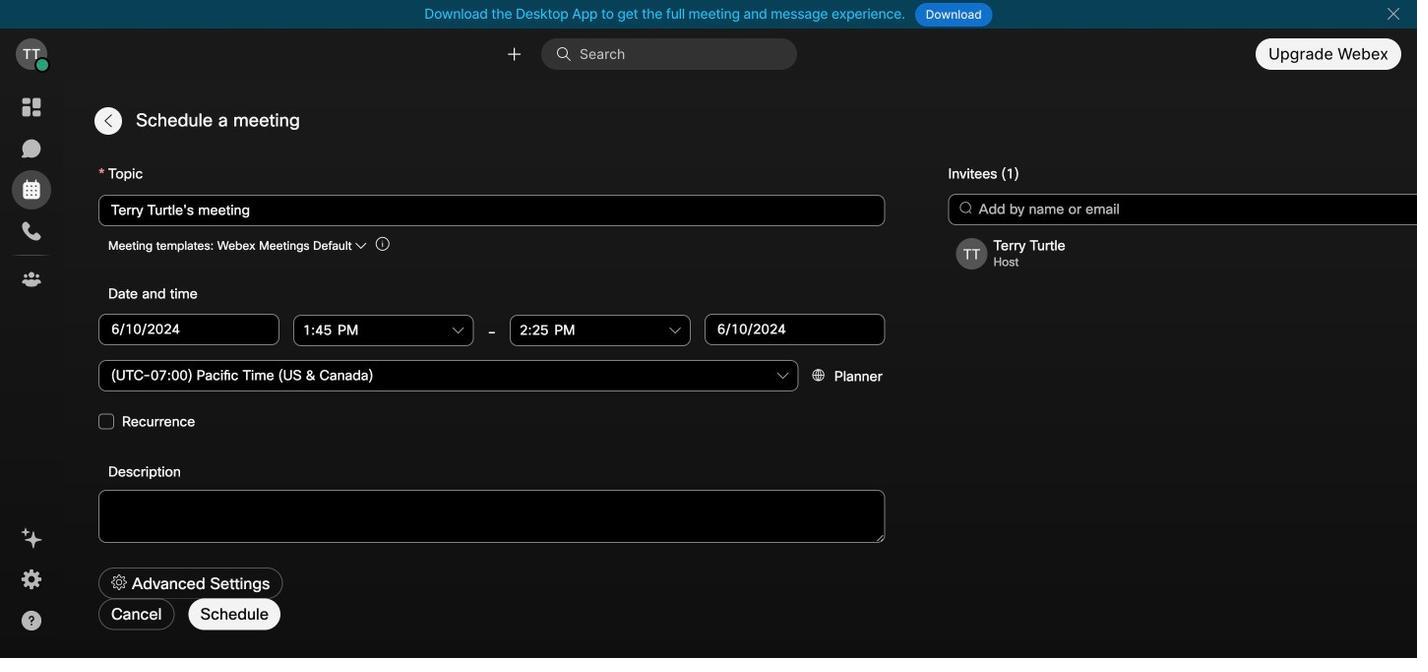 Task type: describe. For each thing, give the bounding box(es) containing it.
1 horizontal spatial wrapper image
[[556, 46, 580, 62]]

help image
[[20, 609, 43, 633]]

dashboard image
[[20, 95, 43, 119]]

meetings image
[[20, 178, 43, 202]]

connect people image
[[505, 45, 524, 64]]



Task type: locate. For each thing, give the bounding box(es) containing it.
wrapper image right the connect people icon
[[556, 46, 580, 62]]

webex tab list
[[12, 88, 51, 299]]

wrapper image
[[556, 46, 580, 62], [36, 58, 49, 72]]

messaging, has no new notifications image
[[20, 137, 43, 160]]

settings image
[[20, 568, 43, 591]]

calls image
[[20, 219, 43, 243]]

0 horizontal spatial wrapper image
[[36, 58, 49, 72]]

teams, has no new notifications image
[[20, 268, 43, 291]]

cancel_16 image
[[1386, 6, 1401, 22]]

wrapper image up dashboard image
[[36, 58, 49, 72]]

what's new image
[[20, 526, 43, 550]]

navigation
[[0, 80, 63, 658]]



